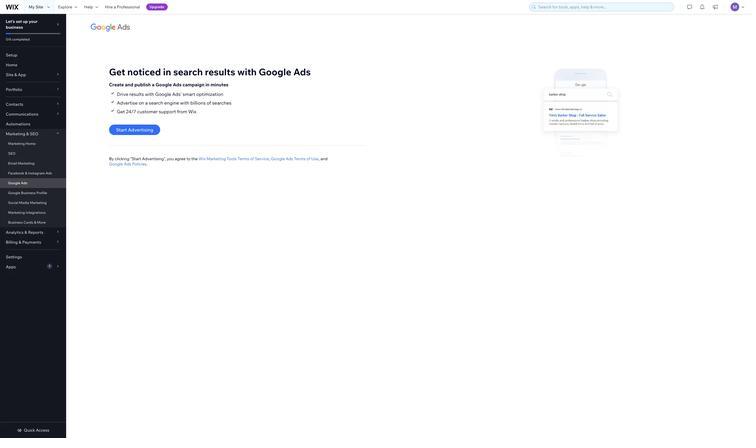 Task type: locate. For each thing, give the bounding box(es) containing it.
to
[[187, 156, 191, 162]]

1 vertical spatial with
[[145, 91, 154, 97]]

1 horizontal spatial in
[[206, 82, 210, 88]]

wix right the
[[199, 156, 206, 162]]

0 horizontal spatial with
[[145, 91, 154, 97]]

0 horizontal spatial in
[[163, 66, 171, 78]]

get up create
[[109, 66, 125, 78]]

0 vertical spatial home
[[6, 62, 17, 68]]

and right use
[[321, 156, 328, 162]]

my
[[29, 4, 35, 10]]

2 terms from the left
[[294, 156, 306, 162]]

1 horizontal spatial of
[[250, 156, 254, 162]]

terms right tools
[[238, 156, 249, 162]]

start
[[116, 127, 127, 133]]

& for instagram
[[25, 171, 27, 176]]

& for payments
[[19, 240, 21, 245]]

facebook
[[8, 171, 24, 176]]

0 horizontal spatial terms
[[238, 156, 249, 162]]

google
[[259, 66, 291, 78], [156, 82, 172, 88], [155, 91, 171, 97], [271, 156, 285, 162], [109, 162, 123, 167], [8, 181, 20, 186], [8, 191, 20, 195]]

1 vertical spatial and
[[321, 156, 328, 162]]

noticed
[[127, 66, 161, 78]]

in up create and publish a google ads campaign in minutes
[[163, 66, 171, 78]]

0 horizontal spatial results
[[129, 91, 144, 97]]

search
[[173, 66, 203, 78], [149, 100, 163, 106]]

& right facebook
[[25, 171, 27, 176]]

marketing down automations
[[6, 132, 25, 137]]

search for results
[[173, 66, 203, 78]]

0 horizontal spatial of
[[207, 100, 211, 106]]

1 horizontal spatial with
[[180, 100, 189, 106]]

1 horizontal spatial ,
[[319, 156, 320, 162]]

24/7
[[126, 109, 136, 115]]

2 horizontal spatial a
[[152, 82, 155, 88]]

ads
[[294, 66, 311, 78], [173, 82, 182, 88], [286, 156, 293, 162], [124, 162, 131, 167], [46, 171, 52, 176], [21, 181, 27, 186]]

integrations
[[26, 211, 46, 215]]

site inside site & app dropdown button
[[6, 72, 13, 78]]

google inside "google ads" link
[[8, 181, 20, 186]]

marketing up facebook & instagram ads
[[18, 161, 35, 166]]

0 vertical spatial site
[[36, 4, 43, 10]]

portfolio button
[[0, 85, 66, 95]]

a right on
[[145, 100, 148, 106]]

0 vertical spatial results
[[205, 66, 235, 78]]

2 vertical spatial a
[[145, 100, 148, 106]]

and
[[125, 82, 133, 88], [321, 156, 328, 162]]

"start
[[130, 156, 141, 162]]

0 vertical spatial in
[[163, 66, 171, 78]]

of left service
[[250, 156, 254, 162]]

seo link
[[0, 149, 66, 159]]

email marketing link
[[0, 159, 66, 169]]

0 vertical spatial and
[[125, 82, 133, 88]]

0 horizontal spatial ,
[[269, 156, 270, 162]]

Search for tools, apps, help & more... field
[[537, 3, 673, 11]]

site right my
[[36, 4, 43, 10]]

1 horizontal spatial seo
[[30, 132, 38, 137]]

0 vertical spatial business
[[21, 191, 36, 195]]

instagram
[[28, 171, 45, 176]]

hire a professional
[[105, 4, 140, 10]]

0 vertical spatial with
[[237, 66, 257, 78]]

2 vertical spatial with
[[180, 100, 189, 106]]

site
[[36, 4, 43, 10], [6, 72, 13, 78]]

business
[[6, 25, 23, 30]]

google business profile link
[[0, 188, 66, 198]]

0 horizontal spatial home
[[6, 62, 17, 68]]

results
[[205, 66, 235, 78], [129, 91, 144, 97]]

& right billing
[[19, 240, 21, 245]]

of down optimization at the top left
[[207, 100, 211, 106]]

contacts button
[[0, 100, 66, 109]]

1 vertical spatial get
[[117, 109, 125, 115]]

marketing & seo
[[6, 132, 38, 137]]

1 vertical spatial wix
[[199, 156, 206, 162]]

1 vertical spatial results
[[129, 91, 144, 97]]

marketing
[[6, 132, 25, 137], [8, 142, 25, 146], [207, 156, 226, 162], [18, 161, 35, 166], [30, 201, 47, 205], [8, 211, 25, 215]]

,
[[269, 156, 270, 162], [319, 156, 320, 162]]

a
[[114, 4, 116, 10], [152, 82, 155, 88], [145, 100, 148, 106]]

& inside popup button
[[24, 230, 27, 235]]

results up minutes
[[205, 66, 235, 78]]

google business profile
[[8, 191, 47, 195]]

1 horizontal spatial and
[[321, 156, 328, 162]]

publish
[[134, 82, 151, 88]]

create
[[109, 82, 124, 88]]

0 horizontal spatial site
[[6, 72, 13, 78]]

get for get 24/7 customer support from wix
[[117, 109, 125, 115]]

let's set up your business
[[6, 19, 38, 30]]

from
[[177, 109, 187, 115]]

seo up marketing home link
[[30, 132, 38, 137]]

campaign
[[183, 82, 205, 88]]

quick
[[24, 428, 35, 434]]

0 vertical spatial search
[[173, 66, 203, 78]]

1 horizontal spatial wix
[[199, 156, 206, 162]]

analytics & reports button
[[0, 228, 66, 238]]

& for app
[[14, 72, 17, 78]]

1 vertical spatial site
[[6, 72, 13, 78]]

1 horizontal spatial a
[[145, 100, 148, 106]]

1 horizontal spatial site
[[36, 4, 43, 10]]

marketing integrations link
[[0, 208, 66, 218]]

of
[[207, 100, 211, 106], [250, 156, 254, 162], [307, 156, 311, 162]]

0 horizontal spatial wix
[[188, 109, 196, 115]]

advertise on a search engine with billions of searches
[[117, 100, 232, 106]]

drive results with google ads' smart optimization
[[117, 91, 223, 97]]

support
[[159, 109, 176, 115]]

hire a professional link
[[102, 0, 144, 14]]

profile
[[36, 191, 47, 195]]

google inside google business profile link
[[8, 191, 20, 195]]

&
[[14, 72, 17, 78], [26, 132, 29, 137], [25, 171, 27, 176], [34, 221, 36, 225], [24, 230, 27, 235], [19, 240, 21, 245]]

cards
[[24, 221, 33, 225]]

business up social media marketing
[[21, 191, 36, 195]]

1 vertical spatial search
[[149, 100, 163, 106]]

in up optimization at the top left
[[206, 82, 210, 88]]

2 horizontal spatial with
[[237, 66, 257, 78]]

a right hire
[[114, 4, 116, 10]]

1 vertical spatial seo
[[8, 152, 15, 156]]

& inside popup button
[[26, 132, 29, 137]]

billing
[[6, 240, 18, 245]]

set
[[16, 19, 22, 24]]

social media marketing link
[[0, 198, 66, 208]]

search up the campaign at the left top
[[173, 66, 203, 78]]

& for reports
[[24, 230, 27, 235]]

& left app
[[14, 72, 17, 78]]

access
[[36, 428, 49, 434]]

google ads terms of use link
[[271, 156, 319, 162]]

0 vertical spatial get
[[109, 66, 125, 78]]

results up on
[[129, 91, 144, 97]]

1 horizontal spatial home
[[26, 142, 36, 146]]

marketing left tools
[[207, 156, 226, 162]]

get left 24/7 at the top of the page
[[117, 109, 125, 115]]

upgrade
[[150, 5, 164, 9]]

of left use
[[307, 156, 311, 162]]

0 horizontal spatial and
[[125, 82, 133, 88]]

policies.
[[132, 162, 148, 167]]

1 vertical spatial home
[[26, 142, 36, 146]]

with for engine
[[180, 100, 189, 106]]

advertising",
[[142, 156, 166, 162]]

a right publish
[[152, 82, 155, 88]]

social media marketing
[[8, 201, 47, 205]]

search up get 24/7 customer support from wix
[[149, 100, 163, 106]]

wix right from
[[188, 109, 196, 115]]

with for results
[[237, 66, 257, 78]]

google ads
[[8, 181, 27, 186]]

terms left use
[[294, 156, 306, 162]]

by clicking "start advertising", you agree to the wix marketing tools terms of service , google ads terms of use , and google ads policies.
[[109, 156, 328, 167]]

seo up email
[[8, 152, 15, 156]]

and up drive
[[125, 82, 133, 88]]

automations link
[[0, 119, 66, 129]]

0 horizontal spatial search
[[149, 100, 163, 106]]

business
[[21, 191, 36, 195], [8, 221, 23, 225]]

1 horizontal spatial search
[[173, 66, 203, 78]]

1 vertical spatial a
[[152, 82, 155, 88]]

1 horizontal spatial results
[[205, 66, 235, 78]]

service
[[255, 156, 269, 162]]

business up analytics
[[8, 221, 23, 225]]

1 horizontal spatial terms
[[294, 156, 306, 162]]

& left reports
[[24, 230, 27, 235]]

0 horizontal spatial a
[[114, 4, 116, 10]]

site left app
[[6, 72, 13, 78]]

home down marketing & seo popup button in the top of the page
[[26, 142, 36, 146]]

& left more at bottom
[[34, 221, 36, 225]]

social
[[8, 201, 18, 205]]

ads'
[[172, 91, 182, 97]]

in
[[163, 66, 171, 78], [206, 82, 210, 88]]

home down setup
[[6, 62, 17, 68]]

0 vertical spatial seo
[[30, 132, 38, 137]]

& up marketing home
[[26, 132, 29, 137]]

google ads policies. link
[[109, 162, 148, 167]]



Task type: vqa. For each thing, say whether or not it's contained in the screenshot.
Status
no



Task type: describe. For each thing, give the bounding box(es) containing it.
and inside the "by clicking "start advertising", you agree to the wix marketing tools terms of service , google ads terms of use , and google ads policies."
[[321, 156, 328, 162]]

marketing integrations
[[8, 211, 46, 215]]

google ads link
[[0, 179, 66, 188]]

my site
[[29, 4, 43, 10]]

on
[[139, 100, 144, 106]]

portfolio
[[6, 87, 22, 92]]

settings link
[[0, 253, 66, 262]]

0 horizontal spatial seo
[[8, 152, 15, 156]]

email marketing
[[8, 161, 35, 166]]

search for engine
[[149, 100, 163, 106]]

marketing inside the "by clicking "start advertising", you agree to the wix marketing tools terms of service , google ads terms of use , and google ads policies."
[[207, 156, 226, 162]]

media
[[19, 201, 29, 205]]

0 vertical spatial wix
[[188, 109, 196, 115]]

by
[[109, 156, 114, 162]]

start advertising button
[[109, 125, 160, 135]]

advertising
[[128, 127, 153, 133]]

tools
[[227, 156, 237, 162]]

create and publish a google ads campaign in minutes
[[109, 82, 229, 88]]

your
[[29, 19, 38, 24]]

& for seo
[[26, 132, 29, 137]]

explore
[[58, 4, 72, 10]]

settings
[[6, 255, 22, 260]]

clicking
[[115, 156, 129, 162]]

business cards & more
[[8, 221, 46, 225]]

1 vertical spatial in
[[206, 82, 210, 88]]

analytics & reports
[[6, 230, 43, 235]]

marketing & seo button
[[0, 129, 66, 139]]

minutes
[[211, 82, 229, 88]]

you
[[167, 156, 174, 162]]

more
[[37, 221, 46, 225]]

0/6 completed
[[6, 37, 30, 42]]

advertise
[[117, 100, 138, 106]]

get noticed in search results with google ads
[[109, 66, 311, 78]]

0 vertical spatial a
[[114, 4, 116, 10]]

professional
[[117, 4, 140, 10]]

1
[[49, 265, 50, 269]]

payments
[[22, 240, 41, 245]]

wix marketing tools terms of service link
[[199, 156, 269, 162]]

site & app button
[[0, 70, 66, 80]]

up
[[23, 19, 28, 24]]

2 , from the left
[[319, 156, 320, 162]]

let's
[[6, 19, 15, 24]]

billions
[[190, 100, 206, 106]]

0/6
[[6, 37, 11, 42]]

start advertising
[[116, 127, 153, 133]]

facebook & instagram ads link
[[0, 169, 66, 179]]

1 , from the left
[[269, 156, 270, 162]]

business cards & more link
[[0, 218, 66, 228]]

facebook & instagram ads
[[8, 171, 52, 176]]

get 24/7 customer support from wix
[[117, 109, 196, 115]]

analytics
[[6, 230, 24, 235]]

email
[[8, 161, 17, 166]]

1 vertical spatial business
[[8, 221, 23, 225]]

optimization
[[196, 91, 223, 97]]

setup link
[[0, 50, 66, 60]]

quick access
[[24, 428, 49, 434]]

marketing home link
[[0, 139, 66, 149]]

marketing down social
[[8, 211, 25, 215]]

seo inside popup button
[[30, 132, 38, 137]]

help
[[84, 4, 93, 10]]

site & app
[[6, 72, 26, 78]]

marketing up integrations
[[30, 201, 47, 205]]

marketing home
[[8, 142, 36, 146]]

help button
[[81, 0, 102, 14]]

wix inside the "by clicking "start advertising", you agree to the wix marketing tools terms of service , google ads terms of use , and google ads policies."
[[199, 156, 206, 162]]

setup
[[6, 53, 17, 58]]

home link
[[0, 60, 66, 70]]

use
[[311, 156, 319, 162]]

marketing inside popup button
[[6, 132, 25, 137]]

apps
[[6, 265, 16, 270]]

completed
[[12, 37, 30, 42]]

marketing down marketing & seo on the top left of page
[[8, 142, 25, 146]]

reports
[[28, 230, 43, 235]]

sidebar element
[[0, 14, 66, 439]]

contacts
[[6, 102, 23, 107]]

smart
[[183, 91, 195, 97]]

searches
[[212, 100, 232, 106]]

get for get noticed in search results with google ads
[[109, 66, 125, 78]]

automations
[[6, 122, 30, 127]]

app
[[18, 72, 26, 78]]

communications button
[[0, 109, 66, 119]]

2 horizontal spatial of
[[307, 156, 311, 162]]

upgrade button
[[146, 3, 168, 10]]

agree
[[175, 156, 186, 162]]

billing & payments button
[[0, 238, 66, 248]]

quick access button
[[17, 428, 49, 434]]

the
[[191, 156, 198, 162]]

1 terms from the left
[[238, 156, 249, 162]]



